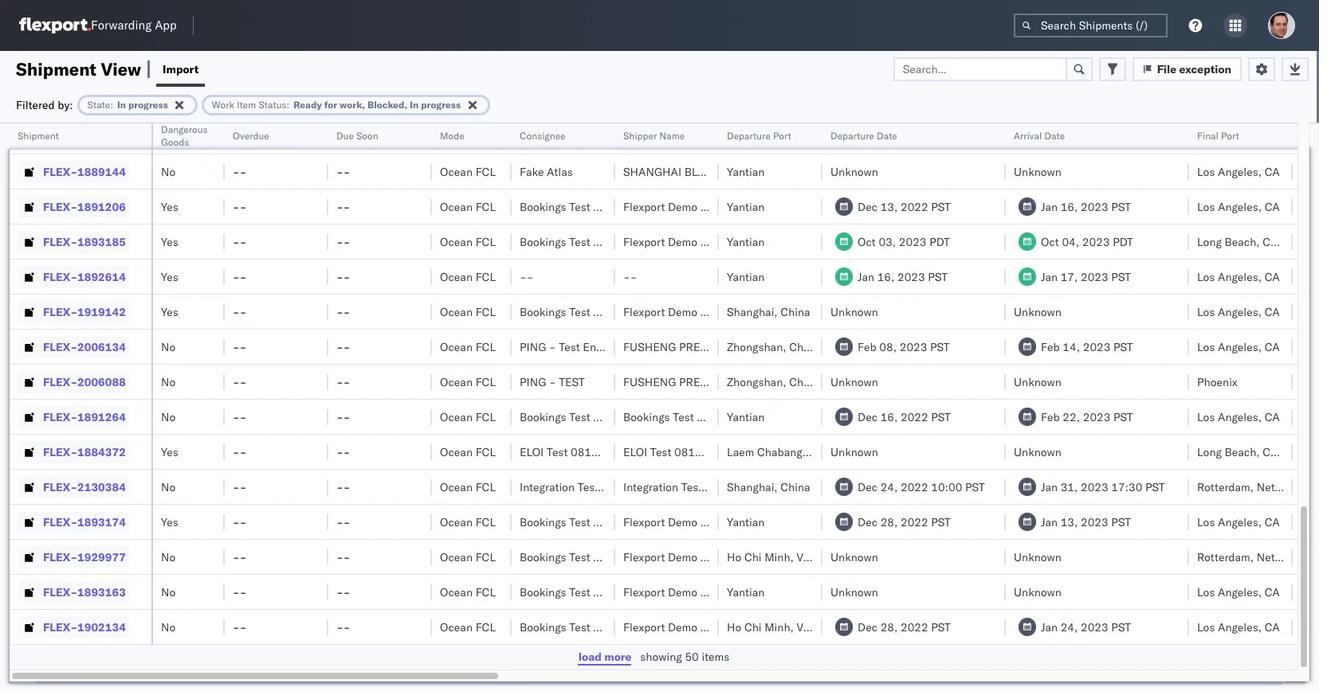 Task type: locate. For each thing, give the bounding box(es) containing it.
jan
[[1041, 200, 1058, 214], [858, 270, 874, 284], [1041, 270, 1058, 284], [1041, 480, 1058, 495], [1041, 515, 1058, 530], [1041, 621, 1058, 635]]

1 ho from the top
[[727, 550, 742, 565]]

yes
[[161, 200, 178, 214], [161, 235, 178, 249], [161, 270, 178, 284], [161, 305, 178, 319], [161, 445, 178, 460], [161, 515, 178, 530]]

0 vertical spatial ho
[[727, 550, 742, 565]]

1 vertical spatial ping
[[520, 375, 546, 389]]

angeles,
[[1218, 130, 1262, 144], [1218, 165, 1262, 179], [1218, 200, 1262, 214], [1218, 270, 1262, 284], [1218, 305, 1262, 319], [1218, 340, 1262, 354], [1218, 410, 1262, 424], [1218, 515, 1262, 530], [1218, 585, 1262, 600], [1218, 621, 1262, 635]]

flex- for 1892614
[[43, 270, 77, 284]]

1889144
[[77, 165, 126, 179]]

0 horizontal spatial 13,
[[881, 200, 898, 214]]

2 vertical spatial shanghai, china
[[727, 480, 810, 495]]

consignee inside consignee button
[[520, 130, 566, 142]]

5 los angeles, ca from the top
[[1197, 305, 1280, 319]]

flex- up flex-2130384 button
[[43, 445, 77, 460]]

ocean fcl
[[440, 130, 496, 144], [440, 165, 496, 179], [440, 200, 496, 214], [440, 235, 496, 249], [440, 270, 496, 284], [440, 305, 496, 319], [440, 340, 496, 354], [440, 375, 496, 389], [440, 410, 496, 424], [440, 445, 496, 460], [440, 480, 496, 495], [440, 515, 496, 530], [440, 550, 496, 565], [440, 585, 496, 600], [440, 621, 496, 635]]

1 vertical spatial long beach, california
[[1197, 445, 1312, 460]]

flex- down "flex-1929977" button
[[43, 585, 77, 600]]

bookings test shipper china
[[623, 410, 769, 424]]

8 resize handle column header from the left
[[803, 124, 823, 692]]

flex- for 1893185
[[43, 235, 77, 249]]

1 minh, from the top
[[765, 550, 794, 565]]

ping up ping - test
[[520, 340, 546, 354]]

1 dec from the top
[[858, 200, 878, 214]]

2 vertical spatial co.,
[[741, 375, 764, 389]]

0 vertical spatial dec 28, 2022 pst
[[858, 515, 951, 530]]

flex- inside "button"
[[43, 445, 77, 460]]

departure date
[[831, 130, 897, 142]]

fusheng precision co., ltd
[[623, 340, 786, 354], [623, 375, 786, 389]]

ocean for 2130384
[[440, 480, 473, 495]]

los angeles, ca for 1889408
[[1197, 130, 1280, 144]]

flex- down flex-1891206 button
[[43, 235, 77, 249]]

0 vertical spatial chi
[[744, 550, 762, 565]]

16, up 04,
[[1061, 200, 1078, 214]]

feb 14, 2023 pst
[[1041, 340, 1133, 354]]

los for flex-1893174
[[1197, 515, 1215, 530]]

dec 28, 2022 pst
[[858, 515, 951, 530], [858, 621, 951, 635]]

1 ca from the top
[[1265, 130, 1280, 144]]

shipment up by:
[[16, 58, 96, 80]]

no right the 1929977
[[161, 550, 176, 565]]

pdt for oct 03, 2023 pdt
[[930, 235, 950, 249]]

0 vertical spatial flexport demo shipper (vietnam)
[[623, 550, 798, 565]]

laem
[[727, 445, 754, 460]]

0 horizontal spatial eloi
[[520, 445, 544, 460]]

4 no from the top
[[161, 375, 176, 389]]

minh, for los
[[765, 621, 794, 635]]

9 no from the top
[[161, 621, 176, 635]]

flex-1891264
[[43, 410, 126, 424]]

1 vertical spatial 16,
[[877, 270, 895, 284]]

14 fcl from the top
[[476, 585, 496, 600]]

1 vertical spatial dec 28, 2022 pst
[[858, 621, 951, 635]]

bookings test consignee for flex-1902134
[[520, 621, 647, 635]]

0 vertical spatial 28,
[[881, 515, 898, 530]]

consignee
[[520, 130, 566, 142], [593, 200, 647, 214], [593, 235, 647, 249], [593, 305, 647, 319], [593, 410, 647, 424], [593, 515, 647, 530], [593, 550, 647, 565], [593, 585, 647, 600], [593, 621, 647, 635]]

dec
[[858, 200, 878, 214], [858, 410, 878, 424], [858, 480, 878, 495], [858, 515, 878, 530], [858, 621, 878, 635]]

arrival
[[1014, 130, 1042, 142]]

1 vertical spatial precision
[[679, 375, 738, 389]]

shipper name button
[[615, 127, 703, 143]]

5 flexport demo shipper co. from the top
[[623, 585, 758, 600]]

flexport for 1929977
[[623, 550, 665, 565]]

port
[[773, 130, 791, 142], [1221, 130, 1239, 142]]

4 angeles, from the top
[[1218, 270, 1262, 284]]

1 horizontal spatial pdt
[[1113, 235, 1133, 249]]

2 flexport demo shipper co. from the top
[[623, 235, 758, 249]]

1 horizontal spatial 24,
[[1061, 621, 1078, 635]]

0 vertical spatial ping
[[520, 340, 546, 354]]

flex- down "flex-1893163" button
[[43, 621, 77, 635]]

minh, for rotterdam,
[[765, 550, 794, 565]]

2 port from the left
[[1221, 130, 1239, 142]]

ping left test
[[520, 375, 546, 389]]

view
[[101, 58, 141, 80]]

1 vertical spatial (vietnam)
[[743, 621, 798, 635]]

rotterdam, for shanghai, china
[[1197, 480, 1254, 495]]

1 vertical spatial california
[[1263, 445, 1312, 460]]

los angeles, ca for 1892614
[[1197, 270, 1280, 284]]

fusheng
[[623, 340, 676, 354], [623, 375, 676, 389]]

los angeles, ca for 1891206
[[1197, 200, 1280, 214]]

5 no from the top
[[161, 410, 176, 424]]

4 resize handle column header from the left
[[413, 124, 432, 692]]

fusheng right "entity"
[[623, 340, 676, 354]]

04,
[[1062, 235, 1079, 249]]

flex-1919142
[[43, 305, 126, 319]]

081801 down test
[[571, 445, 612, 460]]

flex- for 1893163
[[43, 585, 77, 600]]

no right the 1902134
[[161, 621, 176, 635]]

shipper inside button
[[623, 130, 657, 142]]

ocean fcl for flex-1893185
[[440, 235, 496, 249]]

yes right 1884372
[[161, 445, 178, 460]]

0 horizontal spatial in
[[117, 98, 126, 110]]

precision for ping - test
[[679, 375, 738, 389]]

0 vertical spatial long beach, california
[[1197, 235, 1312, 249]]

pdt down dec 13, 2022 pst
[[930, 235, 950, 249]]

dec for jan 31, 2023 17:30 pst
[[858, 480, 878, 495]]

shipper for flex-1893174
[[700, 515, 740, 530]]

1 california from the top
[[1263, 235, 1312, 249]]

yes right 1892614
[[161, 270, 178, 284]]

ho for los angeles, ca
[[727, 621, 742, 635]]

0 vertical spatial rotterdam, netherlands
[[1197, 480, 1319, 495]]

feb left 08,
[[858, 340, 877, 354]]

1 vertical spatial ho
[[727, 621, 742, 635]]

ping - test entity
[[520, 340, 613, 354]]

2023 for flex-2006134
[[1083, 340, 1111, 354]]

jan for flex-1893174
[[1041, 515, 1058, 530]]

2 pdt from the left
[[1113, 235, 1133, 249]]

0 vertical spatial vietnam
[[797, 550, 838, 565]]

1 vertical spatial fusheng precision co., ltd
[[623, 375, 786, 389]]

1 vertical spatial netherlands
[[1257, 550, 1319, 565]]

1 departure from the left
[[727, 130, 771, 142]]

flex- up flex-1893185 button
[[43, 200, 77, 214]]

0 horizontal spatial eloi test 081801
[[520, 445, 612, 460]]

1 2022 from the top
[[901, 200, 928, 214]]

2 departure from the left
[[831, 130, 874, 142]]

ping
[[520, 340, 546, 354], [520, 375, 546, 389]]

dangerous goods
[[161, 124, 208, 148]]

2 eloi test 081801 from the left
[[623, 445, 716, 460]]

final port
[[1197, 130, 1239, 142]]

forwarding app
[[91, 18, 177, 33]]

shipment
[[16, 58, 96, 80], [18, 130, 59, 142]]

fcl for flex-1929977
[[476, 550, 496, 565]]

1893163
[[77, 585, 126, 600]]

yes right 1893174
[[161, 515, 178, 530]]

yantian
[[727, 165, 765, 179], [727, 200, 765, 214], [727, 235, 765, 249], [727, 270, 765, 284], [727, 410, 765, 424], [727, 515, 765, 530], [727, 585, 765, 600]]

fcl for flex-1884372
[[476, 445, 496, 460]]

oct left 03,
[[858, 235, 876, 249]]

0 vertical spatial shipment
[[16, 58, 96, 80]]

flex- down flex-1893185 button
[[43, 270, 77, 284]]

phoenix
[[1197, 375, 1238, 389]]

date right arrival
[[1044, 130, 1065, 142]]

pdt up jan 17, 2023 pst
[[1113, 235, 1133, 249]]

3 ocean fcl from the top
[[440, 200, 496, 214]]

8 los from the top
[[1197, 515, 1215, 530]]

jan 31, 2023 17:30 pst
[[1041, 480, 1165, 495]]

0 vertical spatial zhongshan,
[[727, 340, 786, 354]]

2 oct from the left
[[1041, 235, 1059, 249]]

2 fusheng precision co., ltd from the top
[[623, 375, 786, 389]]

1 demo from the top
[[668, 200, 698, 214]]

eloi
[[520, 445, 544, 460], [623, 445, 647, 460]]

10 los angeles, ca from the top
[[1197, 621, 1280, 635]]

1 vertical spatial minh,
[[765, 621, 794, 635]]

no right "1891264"
[[161, 410, 176, 424]]

0 vertical spatial (vietnam)
[[743, 550, 798, 565]]

1 vertical spatial long
[[1197, 445, 1222, 460]]

flex- for 1919142
[[43, 305, 77, 319]]

0 vertical spatial co.,
[[744, 165, 767, 179]]

2 precision from the top
[[679, 375, 738, 389]]

flex-1889408
[[43, 130, 126, 144]]

13 ocean fcl from the top
[[440, 550, 496, 565]]

bookings for flex-1891206
[[520, 200, 566, 214]]

final port button
[[1189, 127, 1277, 143]]

2 vertical spatial ltd
[[767, 375, 786, 389]]

los angeles, ca for 1893174
[[1197, 515, 1280, 530]]

2 vietnam from the top
[[797, 621, 838, 635]]

9 fcl from the top
[[476, 410, 496, 424]]

flex-2006134 button
[[18, 336, 129, 358]]

12 ocean from the top
[[440, 515, 473, 530]]

rotterdam, for ho chi minh, vietnam
[[1197, 550, 1254, 565]]

ocean for 1893174
[[440, 515, 473, 530]]

2 vertical spatial shanghai,
[[727, 480, 778, 495]]

eloi down ping - test
[[520, 445, 544, 460]]

11 flex- from the top
[[43, 480, 77, 495]]

ca for flex-1889408
[[1265, 130, 1280, 144]]

5 dec from the top
[[858, 621, 878, 635]]

test for flex-1884372
[[547, 445, 568, 460]]

zhongshan, china
[[727, 340, 819, 354], [727, 375, 819, 389]]

4 2022 from the top
[[901, 515, 928, 530]]

0 vertical spatial jan 16, 2023 pst
[[1041, 200, 1131, 214]]

dec for feb 22, 2023 pst
[[858, 410, 878, 424]]

flex- down flex-2130384 button
[[43, 515, 77, 530]]

1 oct from the left
[[858, 235, 876, 249]]

ocean fcl for flex-1893163
[[440, 585, 496, 600]]

long beach, california for yantian
[[1197, 235, 1312, 249]]

ocean
[[440, 130, 473, 144], [440, 165, 473, 179], [440, 200, 473, 214], [440, 235, 473, 249], [440, 270, 473, 284], [440, 305, 473, 319], [440, 340, 473, 354], [440, 375, 473, 389], [440, 410, 473, 424], [440, 445, 473, 460], [440, 480, 473, 495], [440, 515, 473, 530], [440, 550, 473, 565], [440, 585, 473, 600], [440, 621, 473, 635]]

8 ca from the top
[[1265, 515, 1280, 530]]

no right 1893163
[[161, 585, 176, 600]]

9 angeles, from the top
[[1218, 585, 1262, 600]]

file exception
[[1157, 62, 1232, 76]]

15 ocean from the top
[[440, 621, 473, 635]]

date up dec 13, 2022 pst
[[877, 130, 897, 142]]

2 los from the top
[[1197, 165, 1215, 179]]

eloi down bookings test shipper china
[[623, 445, 647, 460]]

3 flexport from the top
[[623, 305, 665, 319]]

date inside button
[[877, 130, 897, 142]]

yes right 1893185
[[161, 235, 178, 249]]

1 horizontal spatial date
[[1044, 130, 1065, 142]]

ocean for 1893185
[[440, 235, 473, 249]]

ocean fcl for flex-1884372
[[440, 445, 496, 460]]

1 vertical spatial jan 16, 2023 pst
[[858, 270, 948, 284]]

0 vertical spatial beach,
[[1225, 235, 1260, 249]]

6 flex- from the top
[[43, 305, 77, 319]]

ltd
[[770, 165, 790, 179], [767, 340, 786, 354], [767, 375, 786, 389]]

11 fcl from the top
[[476, 480, 496, 495]]

1 horizontal spatial oct
[[1041, 235, 1059, 249]]

10 ocean from the top
[[440, 445, 473, 460]]

1 vertical spatial 13,
[[1061, 515, 1078, 530]]

dec 16, 2022 pst
[[858, 410, 951, 424]]

1 horizontal spatial port
[[1221, 130, 1239, 142]]

bookings for flex-1893185
[[520, 235, 566, 249]]

ocean for 1889408
[[440, 130, 473, 144]]

filtered by:
[[16, 98, 73, 112]]

port for departure port
[[773, 130, 791, 142]]

zhongshan,
[[727, 340, 786, 354], [727, 375, 786, 389]]

2 zhongshan, from the top
[[727, 375, 786, 389]]

15 flex- from the top
[[43, 621, 77, 635]]

1 zhongshan, china from the top
[[727, 340, 819, 354]]

netherlands
[[1257, 480, 1319, 495], [1257, 550, 1319, 565]]

6 fcl from the top
[[476, 305, 496, 319]]

13, for 2023
[[1061, 515, 1078, 530]]

flex-1893163
[[43, 585, 126, 600]]

shanghai, china for flexport demo shipper co.
[[727, 305, 810, 319]]

24,
[[881, 480, 898, 495], [1061, 621, 1078, 635]]

1 yes from the top
[[161, 200, 178, 214]]

0 vertical spatial 24,
[[881, 480, 898, 495]]

10 fcl from the top
[[476, 445, 496, 460]]

1 vertical spatial zhongshan, china
[[727, 375, 819, 389]]

flex- down the flex-1919142 'button'
[[43, 340, 77, 354]]

1 horizontal spatial 13,
[[1061, 515, 1078, 530]]

1 vertical spatial shanghai, china
[[727, 305, 810, 319]]

2 vertical spatial 16,
[[881, 410, 898, 424]]

los angeles, ca for 2006134
[[1197, 340, 1280, 354]]

vietnam for rotterdam, netherlands
[[797, 550, 838, 565]]

yantian for oct 03, 2023 pdt
[[727, 235, 765, 249]]

los for flex-1891206
[[1197, 200, 1215, 214]]

no right 2130384
[[161, 480, 176, 495]]

date for arrival date
[[1044, 130, 1065, 142]]

bookings test consignee for flex-1891264
[[520, 410, 647, 424]]

1 vertical spatial shanghai,
[[727, 305, 778, 319]]

0 vertical spatial netherlands
[[1257, 480, 1319, 495]]

17:30
[[1111, 480, 1143, 495]]

3 los angeles, ca from the top
[[1197, 200, 1280, 214]]

1 beach, from the top
[[1225, 235, 1260, 249]]

0 horizontal spatial 081801
[[571, 445, 612, 460]]

1 vertical spatial ltd
[[767, 340, 786, 354]]

no right 2006088
[[161, 375, 176, 389]]

4 co. from the top
[[743, 515, 758, 530]]

yantian for dec 16, 2022 pst
[[727, 410, 765, 424]]

ca
[[1265, 130, 1280, 144], [1265, 165, 1280, 179], [1265, 200, 1280, 214], [1265, 270, 1280, 284], [1265, 305, 1280, 319], [1265, 340, 1280, 354], [1265, 410, 1280, 424], [1265, 515, 1280, 530], [1265, 585, 1280, 600], [1265, 621, 1280, 635]]

0 vertical spatial rotterdam,
[[1197, 480, 1254, 495]]

los for flex-1891264
[[1197, 410, 1215, 424]]

flexport demo shipper (vietnam)
[[623, 550, 798, 565], [623, 621, 798, 635]]

13, up 03,
[[881, 200, 898, 214]]

1 horizontal spatial 081801
[[674, 445, 716, 460]]

co. for oct 03, 2023 pdt
[[743, 235, 758, 249]]

0 vertical spatial california
[[1263, 235, 1312, 249]]

2 flexport demo shipper (vietnam) from the top
[[623, 621, 798, 635]]

eloi test 081801
[[520, 445, 612, 460], [623, 445, 716, 460]]

chi for rotterdam, netherlands
[[744, 550, 762, 565]]

1 rotterdam, from the top
[[1197, 480, 1254, 495]]

no down goods
[[161, 165, 176, 179]]

0 vertical spatial long
[[1197, 235, 1222, 249]]

7 los from the top
[[1197, 410, 1215, 424]]

6 los from the top
[[1197, 340, 1215, 354]]

0 vertical spatial fusheng precision co., ltd
[[623, 340, 786, 354]]

1 fcl from the top
[[476, 130, 496, 144]]

1891206
[[77, 200, 126, 214]]

9 ocean fcl from the top
[[440, 410, 496, 424]]

0 vertical spatial shanghai, china
[[727, 130, 810, 144]]

4 dec from the top
[[858, 515, 878, 530]]

progress up 'dangerous' on the top left
[[128, 98, 168, 110]]

1 horizontal spatial progress
[[421, 98, 461, 110]]

consignee for flex-1919142
[[593, 305, 647, 319]]

angeles, for flex-1893174
[[1218, 515, 1262, 530]]

shipment inside button
[[18, 130, 59, 142]]

yes right 1919142
[[161, 305, 178, 319]]

oct left 04,
[[1041, 235, 1059, 249]]

1 vertical spatial co.,
[[741, 340, 764, 354]]

0 horizontal spatial oct
[[858, 235, 876, 249]]

2 bookings test consignee from the top
[[520, 235, 647, 249]]

5 demo from the top
[[668, 550, 698, 565]]

31,
[[1061, 480, 1078, 495]]

yes for flex-1919142
[[161, 305, 178, 319]]

16, down 08,
[[881, 410, 898, 424]]

fcl for flex-1891264
[[476, 410, 496, 424]]

1 long from the top
[[1197, 235, 1222, 249]]

bookings test consignee for flex-1893163
[[520, 585, 647, 600]]

2023
[[1081, 200, 1109, 214], [899, 235, 927, 249], [1082, 235, 1110, 249], [898, 270, 925, 284], [1081, 270, 1109, 284], [900, 340, 927, 354], [1083, 340, 1111, 354], [1083, 410, 1111, 424], [1081, 480, 1109, 495], [1081, 515, 1109, 530], [1081, 621, 1109, 635]]

28,
[[881, 515, 898, 530], [881, 621, 898, 635]]

0 vertical spatial fusheng
[[623, 340, 676, 354]]

1 vertical spatial chi
[[744, 621, 762, 635]]

0 horizontal spatial 24,
[[881, 480, 898, 495]]

shanghai
[[623, 165, 682, 179]]

angeles, for flex-2006134
[[1218, 340, 1262, 354]]

0 vertical spatial precision
[[679, 340, 738, 354]]

6 yantian from the top
[[727, 515, 765, 530]]

1 chi from the top
[[744, 550, 762, 565]]

2 ho chi minh, vietnam from the top
[[727, 621, 838, 635]]

1 vertical spatial shipment
[[18, 130, 59, 142]]

2 yantian from the top
[[727, 200, 765, 214]]

0 vertical spatial minh,
[[765, 550, 794, 565]]

eloi test 081801 down bookings test shipper china
[[623, 445, 716, 460]]

16, down 03,
[[877, 270, 895, 284]]

1 vertical spatial fusheng
[[623, 375, 676, 389]]

1 horizontal spatial :
[[287, 98, 290, 110]]

2 shanghai, china from the top
[[727, 305, 810, 319]]

0 vertical spatial zhongshan, china
[[727, 340, 819, 354]]

flex- for 1891206
[[43, 200, 77, 214]]

vietnam
[[797, 550, 838, 565], [797, 621, 838, 635]]

0 horizontal spatial port
[[773, 130, 791, 142]]

work,
[[340, 98, 365, 110]]

4 los from the top
[[1197, 270, 1215, 284]]

demo for 1902134
[[668, 621, 698, 635]]

test for flex-1893185
[[569, 235, 590, 249]]

thailand
[[809, 445, 853, 460]]

shipment down filtered
[[18, 130, 59, 142]]

22,
[[1063, 410, 1080, 424]]

2023 for flex-1893174
[[1081, 515, 1109, 530]]

0 horizontal spatial date
[[877, 130, 897, 142]]

forwarding app link
[[19, 18, 177, 33]]

feb left 14,
[[1041, 340, 1060, 354]]

flexport
[[623, 200, 665, 214], [623, 235, 665, 249], [623, 305, 665, 319], [623, 515, 665, 530], [623, 550, 665, 565], [623, 585, 665, 600], [623, 621, 665, 635]]

jan for flex-1891206
[[1041, 200, 1058, 214]]

6 ocean fcl from the top
[[440, 305, 496, 319]]

flex- up "flex-1893163" button
[[43, 550, 77, 565]]

1 los angeles, ca from the top
[[1197, 130, 1280, 144]]

jan 16, 2023 pst
[[1041, 200, 1131, 214], [858, 270, 948, 284]]

6 angeles, from the top
[[1218, 340, 1262, 354]]

2 fcl from the top
[[476, 165, 496, 179]]

7 angeles, from the top
[[1218, 410, 1262, 424]]

dangerous goods button
[[153, 120, 219, 149]]

california
[[1263, 235, 1312, 249], [1263, 445, 1312, 460]]

5 flexport from the top
[[623, 550, 665, 565]]

1 horizontal spatial in
[[410, 98, 419, 110]]

long for laem chabang, thailand
[[1197, 445, 1222, 460]]

ocean fcl for flex-2130384
[[440, 480, 496, 495]]

1 vertical spatial rotterdam, netherlands
[[1197, 550, 1319, 565]]

demo for 1893174
[[668, 515, 698, 530]]

no down state : in progress
[[161, 130, 176, 144]]

2 long beach, california from the top
[[1197, 445, 1312, 460]]

flexport for 1902134
[[623, 621, 665, 635]]

co.
[[743, 200, 758, 214], [743, 235, 758, 249], [743, 305, 758, 319], [743, 515, 758, 530], [743, 585, 758, 600]]

due
[[336, 130, 354, 142]]

1 flexport demo shipper (vietnam) from the top
[[623, 550, 798, 565]]

in right blocked,
[[410, 98, 419, 110]]

los angeles, ca for 1893163
[[1197, 585, 1280, 600]]

5 yes from the top
[[161, 445, 178, 460]]

mode button
[[432, 127, 496, 143]]

11 ocean from the top
[[440, 480, 473, 495]]

flex- down the "flex-1889408" button
[[43, 165, 77, 179]]

1 port from the left
[[773, 130, 791, 142]]

0 vertical spatial ho chi minh, vietnam
[[727, 550, 838, 565]]

1 horizontal spatial eloi test 081801
[[623, 445, 716, 460]]

progress up the mode
[[421, 98, 461, 110]]

departure inside departure port button
[[727, 130, 771, 142]]

1 vertical spatial beach,
[[1225, 445, 1260, 460]]

flex- down by:
[[43, 130, 77, 144]]

3 flex- from the top
[[43, 200, 77, 214]]

3 yantian from the top
[[727, 235, 765, 249]]

shanghai bluetech co., ltd
[[623, 165, 790, 179]]

7 resize handle column header from the left
[[700, 124, 719, 692]]

los angeles, ca
[[1197, 130, 1280, 144], [1197, 165, 1280, 179], [1197, 200, 1280, 214], [1197, 270, 1280, 284], [1197, 305, 1280, 319], [1197, 340, 1280, 354], [1197, 410, 1280, 424], [1197, 515, 1280, 530], [1197, 585, 1280, 600], [1197, 621, 1280, 635]]

1 vertical spatial flexport demo shipper (vietnam)
[[623, 621, 798, 635]]

jan 16, 2023 pst up oct 04, 2023 pdt
[[1041, 200, 1131, 214]]

14,
[[1063, 340, 1080, 354]]

0 horizontal spatial :
[[110, 98, 113, 110]]

2023 for flex-2130384
[[1081, 480, 1109, 495]]

port inside button
[[1221, 130, 1239, 142]]

date inside button
[[1044, 130, 1065, 142]]

4 flexport from the top
[[623, 515, 665, 530]]

jan 16, 2023 pst down oct 03, 2023 pdt
[[858, 270, 948, 284]]

bookings for flex-1902134
[[520, 621, 566, 635]]

ocean fcl for flex-1889144
[[440, 165, 496, 179]]

resize handle column header for departure port
[[803, 124, 823, 692]]

flexport for 1893174
[[623, 515, 665, 530]]

081801 down bookings test shipper china
[[674, 445, 716, 460]]

ho chi minh, vietnam for los angeles, ca
[[727, 621, 838, 635]]

flex-1892614 button
[[18, 266, 129, 288]]

rotterdam, netherlands
[[1197, 480, 1319, 495], [1197, 550, 1319, 565]]

fusheng up bookings test shipper china
[[623, 375, 676, 389]]

chi
[[744, 550, 762, 565], [744, 621, 762, 635]]

fusheng for ping - test
[[623, 375, 676, 389]]

shipment view
[[16, 58, 141, 80]]

departure inside departure date button
[[831, 130, 874, 142]]

eloi test 081801 down test
[[520, 445, 612, 460]]

flex-1929977 button
[[18, 546, 129, 569]]

1 resize handle column header from the left
[[132, 124, 151, 692]]

1 vertical spatial 28,
[[881, 621, 898, 635]]

2 minh, from the top
[[765, 621, 794, 635]]

netherlands for shanghai, china
[[1257, 480, 1319, 495]]

7 demo from the top
[[668, 621, 698, 635]]

shipment for shipment view
[[16, 58, 96, 80]]

14 flex- from the top
[[43, 585, 77, 600]]

0 horizontal spatial departure
[[727, 130, 771, 142]]

1 vertical spatial 24,
[[1061, 621, 1078, 635]]

ocean fcl for flex-1889408
[[440, 130, 496, 144]]

flex- down "flex-1892614" button
[[43, 305, 77, 319]]

4 flex- from the top
[[43, 235, 77, 249]]

1 bookings test consignee from the top
[[520, 200, 647, 214]]

0 vertical spatial shanghai,
[[727, 130, 778, 144]]

1 vertical spatial rotterdam,
[[1197, 550, 1254, 565]]

1 vertical spatial zhongshan,
[[727, 375, 786, 389]]

6 resize handle column header from the left
[[596, 124, 615, 692]]

flex- up flex-1891264 button
[[43, 375, 77, 389]]

: up 1889408
[[110, 98, 113, 110]]

work
[[212, 98, 234, 110]]

in right state
[[117, 98, 126, 110]]

2 california from the top
[[1263, 445, 1312, 460]]

1 horizontal spatial departure
[[831, 130, 874, 142]]

13, down '31,'
[[1061, 515, 1078, 530]]

1 horizontal spatial eloi
[[623, 445, 647, 460]]

flex- down flex-2006088 button
[[43, 410, 77, 424]]

: left ready at the left
[[287, 98, 290, 110]]

bookings test consignee for flex-1919142
[[520, 305, 647, 319]]

feb left the 22,
[[1041, 410, 1060, 424]]

2 (vietnam) from the top
[[743, 621, 798, 635]]

ho chi minh, vietnam for rotterdam, netherlands
[[727, 550, 838, 565]]

jan 13, 2023 pst
[[1041, 515, 1131, 530]]

16,
[[1061, 200, 1078, 214], [877, 270, 895, 284], [881, 410, 898, 424]]

ocean for 1891264
[[440, 410, 473, 424]]

0 vertical spatial 13,
[[881, 200, 898, 214]]

fcl
[[476, 130, 496, 144], [476, 165, 496, 179], [476, 200, 496, 214], [476, 235, 496, 249], [476, 270, 496, 284], [476, 305, 496, 319], [476, 340, 496, 354], [476, 375, 496, 389], [476, 410, 496, 424], [476, 445, 496, 460], [476, 480, 496, 495], [476, 515, 496, 530], [476, 550, 496, 565], [476, 585, 496, 600], [476, 621, 496, 635]]

7 ca from the top
[[1265, 410, 1280, 424]]

resize handle column header for shipper name
[[700, 124, 719, 692]]

atlas
[[547, 165, 573, 179]]

flex- up flex-1893174 'button'
[[43, 480, 77, 495]]

2 eloi from the left
[[623, 445, 647, 460]]

0 horizontal spatial pdt
[[930, 235, 950, 249]]

no right 2006134
[[161, 340, 176, 354]]

(vietnam)
[[743, 550, 798, 565], [743, 621, 798, 635]]

yes down goods
[[161, 200, 178, 214]]

0 horizontal spatial progress
[[128, 98, 168, 110]]

beach,
[[1225, 235, 1260, 249], [1225, 445, 1260, 460]]

ca for flex-1893163
[[1265, 585, 1280, 600]]

1 vertical spatial ho chi minh, vietnam
[[727, 621, 838, 635]]

2 rotterdam, from the top
[[1197, 550, 1254, 565]]

1 rotterdam, netherlands from the top
[[1197, 480, 1319, 495]]

1 vertical spatial vietnam
[[797, 621, 838, 635]]

port inside button
[[773, 130, 791, 142]]

resize handle column header
[[132, 124, 151, 692], [206, 124, 225, 692], [309, 124, 328, 692], [413, 124, 432, 692], [493, 124, 512, 692], [596, 124, 615, 692], [700, 124, 719, 692], [803, 124, 823, 692], [987, 124, 1006, 692], [1170, 124, 1189, 692], [1274, 124, 1293, 692]]

2 fusheng from the top
[[623, 375, 676, 389]]



Task type: describe. For each thing, give the bounding box(es) containing it.
due soon
[[336, 130, 378, 142]]

showing
[[640, 650, 682, 665]]

1929977
[[77, 550, 126, 565]]

by:
[[58, 98, 73, 112]]

for
[[324, 98, 337, 110]]

1 eloi from the left
[[520, 445, 544, 460]]

resize handle column header for shipment
[[132, 124, 151, 692]]

test
[[559, 375, 585, 389]]

shipper for flex-1891206
[[700, 200, 740, 214]]

03,
[[879, 235, 896, 249]]

oct 03, 2023 pdt
[[858, 235, 950, 249]]

1919142
[[77, 305, 126, 319]]

import button
[[156, 51, 205, 87]]

1 progress from the left
[[128, 98, 168, 110]]

blocked,
[[367, 98, 407, 110]]

feb for feb 14, 2023 pst
[[1041, 340, 1060, 354]]

2022 for jan 16, 2023 pst
[[901, 200, 928, 214]]

load more button
[[578, 650, 632, 666]]

dec for jan 13, 2023 pst
[[858, 515, 878, 530]]

1 081801 from the left
[[571, 445, 612, 460]]

co., for ping - test entity
[[741, 340, 764, 354]]

test for flex-1893163
[[569, 585, 590, 600]]

3 resize handle column header from the left
[[309, 124, 328, 692]]

state
[[87, 98, 110, 110]]

oct for oct 04, 2023 pdt
[[1041, 235, 1059, 249]]

co. for dec 13, 2022 pst
[[743, 200, 758, 214]]

pdt for oct 04, 2023 pdt
[[1113, 235, 1133, 249]]

los for flex-1889408
[[1197, 130, 1215, 144]]

los for flex-1889144
[[1197, 165, 1215, 179]]

flex- for 1889144
[[43, 165, 77, 179]]

1893185
[[77, 235, 126, 249]]

fcl for flex-1889408
[[476, 130, 496, 144]]

goods
[[161, 136, 189, 148]]

zhongshan, for ping - test
[[727, 375, 786, 389]]

flex-1893174
[[43, 515, 126, 530]]

consignee for flex-1891206
[[593, 200, 647, 214]]

yes for flex-1884372
[[161, 445, 178, 460]]

1884372
[[77, 445, 126, 460]]

ca for flex-1902134
[[1265, 621, 1280, 635]]

flex- for 1893174
[[43, 515, 77, 530]]

Search... text field
[[893, 57, 1067, 81]]

flex- for 1884372
[[43, 445, 77, 460]]

test for flex-1902134
[[569, 621, 590, 635]]

bookings test consignee for flex-1929977
[[520, 550, 647, 565]]

28, for yantian
[[881, 515, 898, 530]]

dec 24, 2022 10:00 pst
[[858, 480, 985, 495]]

ca for flex-1892614
[[1265, 270, 1280, 284]]

bluetech
[[684, 165, 742, 179]]

fcl for flex-1893174
[[476, 515, 496, 530]]

shipment button
[[10, 127, 136, 143]]

fake atlas
[[520, 165, 573, 179]]

entity
[[583, 340, 613, 354]]

ready
[[294, 98, 322, 110]]

3 co. from the top
[[743, 305, 758, 319]]

flex-1919142 button
[[18, 301, 129, 323]]

los angeles, ca for 1902134
[[1197, 621, 1280, 635]]

zhongshan, china for ping - test
[[727, 375, 819, 389]]

fcl for flex-1893163
[[476, 585, 496, 600]]

flex-1889144 button
[[18, 161, 129, 183]]

fcl for flex-1919142
[[476, 305, 496, 319]]

3 shanghai, from the top
[[727, 480, 778, 495]]

flexport for 1919142
[[623, 305, 665, 319]]

port for final port
[[1221, 130, 1239, 142]]

24, for 2023
[[1061, 621, 1078, 635]]

flex-1929977
[[43, 550, 126, 565]]

flex-1893174 button
[[18, 511, 129, 534]]

flex-2130384
[[43, 480, 126, 495]]

1 yantian from the top
[[727, 165, 765, 179]]

flexport demo shipper (vietnam) for rotterdam, netherlands
[[623, 550, 798, 565]]

flex-1884372 button
[[18, 441, 129, 464]]

(vietnam) for los angeles, ca
[[743, 621, 798, 635]]

flex-1893163 button
[[18, 581, 129, 604]]

2023 for flex-1892614
[[1081, 270, 1109, 284]]

vietnam for los angeles, ca
[[797, 621, 838, 635]]

Search Shipments (/) text field
[[1014, 14, 1168, 37]]

app
[[155, 18, 177, 33]]

3 shanghai, china from the top
[[727, 480, 810, 495]]

jan for flex-1892614
[[1041, 270, 1058, 284]]

bookings for flex-1893174
[[520, 515, 566, 530]]

items
[[702, 650, 730, 665]]

bookings test consignee for flex-1893185
[[520, 235, 647, 249]]

ping - test
[[520, 375, 585, 389]]

flex-1889144
[[43, 165, 126, 179]]

2130384
[[77, 480, 126, 495]]

jan for flex-1902134
[[1041, 621, 1058, 635]]

ltd for test
[[767, 375, 786, 389]]

shipper for flex-1902134
[[700, 621, 740, 635]]

10:00
[[931, 480, 962, 495]]

1891264
[[77, 410, 126, 424]]

17,
[[1061, 270, 1078, 284]]

2 : from the left
[[287, 98, 290, 110]]

filtered
[[16, 98, 55, 112]]

50
[[685, 650, 699, 665]]

1 : from the left
[[110, 98, 113, 110]]

flex-1891206 button
[[18, 196, 129, 218]]

departure for departure date
[[831, 130, 874, 142]]

2023 for flex-1893185
[[1082, 235, 1110, 249]]

no for flex-1893163
[[161, 585, 176, 600]]

zhongshan, for ping - test entity
[[727, 340, 786, 354]]

flex- for 1902134
[[43, 621, 77, 635]]

1 in from the left
[[117, 98, 126, 110]]

ocean for 1891206
[[440, 200, 473, 214]]

flex-2130384 button
[[18, 476, 129, 499]]

zhongshan, china for ping - test entity
[[727, 340, 819, 354]]

flex-1893185
[[43, 235, 126, 249]]

jan 24, 2023 pst
[[1041, 621, 1131, 635]]

los angeles, ca for 1889144
[[1197, 165, 1280, 179]]

load
[[578, 650, 602, 665]]

angeles, for flex-1891206
[[1218, 200, 1262, 214]]

work item status : ready for work, blocked, in progress
[[212, 98, 461, 110]]

ca for flex-1891206
[[1265, 200, 1280, 214]]

flex-1891264 button
[[18, 406, 129, 428]]

showing 50 items
[[640, 650, 730, 665]]

7 yantian from the top
[[727, 585, 765, 600]]

feb 08, 2023 pst
[[858, 340, 950, 354]]

resize handle column header for mode
[[493, 124, 512, 692]]

ocean fcl for flex-2006134
[[440, 340, 496, 354]]

shipper name
[[623, 130, 685, 142]]

flex-1902134 button
[[18, 617, 129, 639]]

chabang,
[[757, 445, 806, 460]]

final
[[1197, 130, 1219, 142]]

fcl for flex-2130384
[[476, 480, 496, 495]]

flex- for 1891264
[[43, 410, 77, 424]]

long for yantian
[[1197, 235, 1222, 249]]

flex-2006088 button
[[18, 371, 129, 393]]

no for flex-1891264
[[161, 410, 176, 424]]

co., for fake atlas
[[744, 165, 767, 179]]

arrival date
[[1014, 130, 1065, 142]]

2022 for jan 13, 2023 pst
[[901, 515, 928, 530]]

flexport. image
[[19, 18, 91, 33]]

jan for flex-2130384
[[1041, 480, 1058, 495]]

1 horizontal spatial jan 16, 2023 pst
[[1041, 200, 1131, 214]]

2 progress from the left
[[421, 98, 461, 110]]

more
[[604, 650, 632, 665]]

fcl for flex-1902134
[[476, 621, 496, 635]]

departure port
[[727, 130, 791, 142]]

shipper for flex-1893163
[[700, 585, 740, 600]]

file
[[1157, 62, 1177, 76]]

ca for flex-1891264
[[1265, 410, 1280, 424]]

2006134
[[77, 340, 126, 354]]

flexport demo shipper co. for dec 13, 2022 pst
[[623, 200, 758, 214]]

fcl for flex-1889144
[[476, 165, 496, 179]]

flexport demo shipper co. for oct 03, 2023 pdt
[[623, 235, 758, 249]]

ocean fcl for flex-1891206
[[440, 200, 496, 214]]

0 horizontal spatial jan 16, 2023 pst
[[858, 270, 948, 284]]

flex-2006134
[[43, 340, 126, 354]]

jan 17, 2023 pst
[[1041, 270, 1131, 284]]

08,
[[879, 340, 897, 354]]

name
[[659, 130, 685, 142]]

ocean fcl for flex-2006088
[[440, 375, 496, 389]]

netherlands for ho chi minh, vietnam
[[1257, 550, 1319, 565]]

los for flex-1919142
[[1197, 305, 1215, 319]]

load more
[[578, 650, 632, 665]]

yantian for jan 16, 2023 pst
[[727, 270, 765, 284]]

shipper for flex-1893185
[[700, 235, 740, 249]]

1892614
[[77, 270, 126, 284]]

1 eloi test 081801 from the left
[[520, 445, 612, 460]]

feb for feb 22, 2023 pst
[[1041, 410, 1060, 424]]

ho for rotterdam, netherlands
[[727, 550, 742, 565]]

test for flex-1891206
[[569, 200, 590, 214]]

flex-1902134
[[43, 621, 126, 635]]

flex-2006088
[[43, 375, 126, 389]]

28, for ho chi minh, vietnam
[[881, 621, 898, 635]]

arrival date button
[[1006, 127, 1173, 143]]

2 in from the left
[[410, 98, 419, 110]]

china for ping - test
[[789, 375, 819, 389]]

16, for feb
[[881, 410, 898, 424]]

flex-1889408 button
[[18, 126, 129, 148]]

test for flex-1891264
[[569, 410, 590, 424]]

consignee button
[[512, 127, 599, 143]]

flex-1893185 button
[[18, 231, 129, 253]]

3 flexport demo shipper co. from the top
[[623, 305, 758, 319]]

fcl for flex-2006134
[[476, 340, 496, 354]]

item
[[237, 98, 256, 110]]

fusheng for ping - test entity
[[623, 340, 676, 354]]

1902134
[[77, 621, 126, 635]]

5 co. from the top
[[743, 585, 758, 600]]

0 vertical spatial ltd
[[770, 165, 790, 179]]

1893174
[[77, 515, 126, 530]]

0 vertical spatial 16,
[[1061, 200, 1078, 214]]

mode
[[440, 130, 464, 142]]

overdue
[[233, 130, 269, 142]]

flexport for 1891206
[[623, 200, 665, 214]]

2 081801 from the left
[[674, 445, 716, 460]]

ping for ping - test entity
[[520, 340, 546, 354]]

flex- for 2006134
[[43, 340, 77, 354]]



Task type: vqa. For each thing, say whether or not it's contained in the screenshot.
1st CY from the right
no



